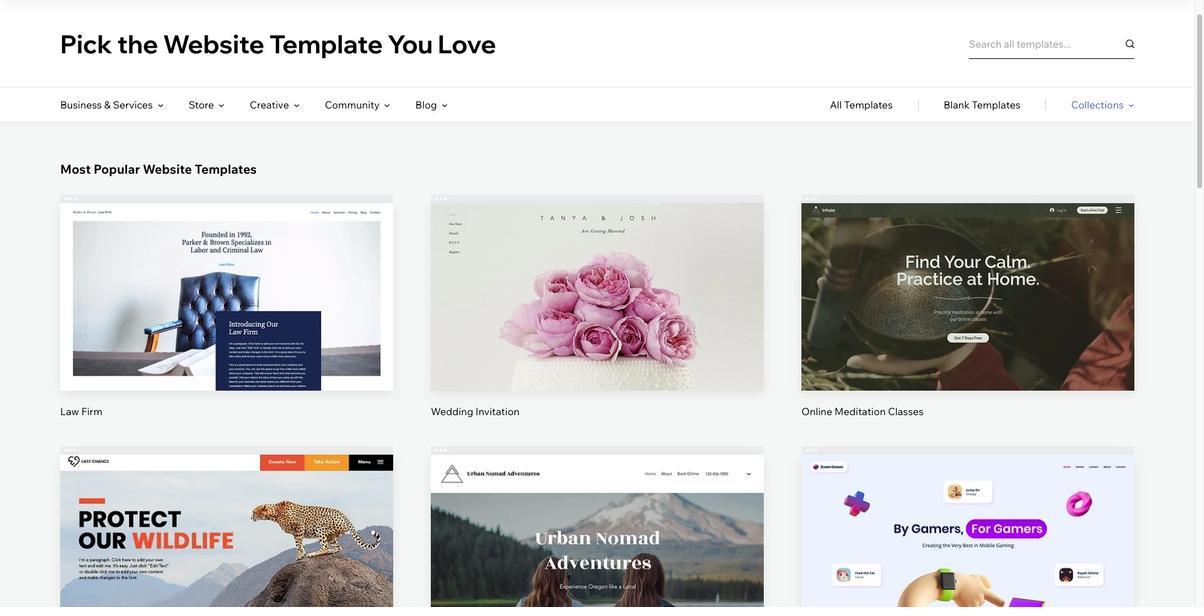 Task type: locate. For each thing, give the bounding box(es) containing it.
edit for most popular website templates - adventure tour company image
[[588, 523, 607, 536]]

1 vertical spatial website
[[143, 161, 192, 177]]

templates for all templates
[[844, 98, 893, 111]]

wedding
[[431, 405, 473, 417]]

most popular website templates - environmental ngo image
[[60, 454, 393, 607]]

templates for blank templates
[[972, 98, 1021, 111]]

law
[[60, 405, 79, 417]]

Search search field
[[969, 29, 1134, 59]]

online meditation classes
[[801, 405, 924, 417]]

website right popular
[[143, 161, 192, 177]]

edit button inside law firm group
[[197, 263, 257, 293]]

edit inside law firm group
[[217, 272, 236, 284]]

edit for most popular website templates - online meditation classes "image"
[[959, 272, 977, 284]]

business & services
[[60, 98, 153, 111]]

view for most popular website templates - gaming company image the view "popup button"
[[956, 566, 980, 578]]

view inside online meditation classes group
[[956, 314, 980, 327]]

community
[[325, 98, 380, 111]]

edit button for most popular website templates - gaming company image the view "popup button"
[[938, 514, 998, 544]]

templates inside "link"
[[844, 98, 893, 111]]

view for "most popular website templates - environmental ngo" image's the view "popup button"
[[215, 566, 238, 578]]

edit inside group
[[959, 272, 977, 284]]

edit for "most popular website templates - environmental ngo" image
[[217, 523, 236, 536]]

view inside the wedding invitation group
[[586, 314, 609, 327]]

pick the website template you love
[[60, 28, 496, 59]]

services
[[113, 98, 153, 111]]

view
[[215, 314, 238, 327], [586, 314, 609, 327], [956, 314, 980, 327], [215, 566, 238, 578], [586, 566, 609, 578], [956, 566, 980, 578]]

template
[[269, 28, 383, 59]]

blank
[[944, 98, 970, 111]]

firm
[[81, 405, 102, 417]]

you
[[388, 28, 433, 59]]

all templates
[[830, 98, 893, 111]]

view for the view "popup button" in the the wedding invitation group
[[586, 314, 609, 327]]

view button
[[197, 306, 257, 336], [568, 306, 627, 336], [938, 306, 998, 336], [197, 557, 257, 587], [568, 557, 627, 587], [938, 557, 998, 587]]

edit
[[217, 272, 236, 284], [588, 272, 607, 284], [959, 272, 977, 284], [217, 523, 236, 536], [588, 523, 607, 536], [959, 523, 977, 536]]

classes
[[888, 405, 924, 417]]

website
[[163, 28, 264, 59], [143, 161, 192, 177]]

view button inside law firm group
[[197, 306, 257, 336]]

0 vertical spatial website
[[163, 28, 264, 59]]

edit for most popular website templates - gaming company image
[[959, 523, 977, 536]]

website up 'store'
[[163, 28, 264, 59]]

most popular website templates - wedding invitation image
[[431, 203, 764, 391]]

edit inside the wedding invitation group
[[588, 272, 607, 284]]

wedding invitation group
[[431, 194, 764, 418]]

website for popular
[[143, 161, 192, 177]]

law firm
[[60, 405, 102, 417]]

categories. use the left and right arrow keys to navigate the menu element
[[0, 88, 1195, 122]]

None search field
[[969, 29, 1134, 59]]

view button inside the wedding invitation group
[[568, 306, 627, 336]]

most
[[60, 161, 91, 177]]

1 horizontal spatial templates
[[844, 98, 893, 111]]

edit button inside the wedding invitation group
[[568, 263, 627, 293]]

edit button
[[197, 263, 257, 293], [568, 263, 627, 293], [938, 263, 998, 293], [197, 514, 257, 544], [568, 514, 627, 544], [938, 514, 998, 544]]

2 horizontal spatial templates
[[972, 98, 1021, 111]]

collections
[[1071, 98, 1124, 111]]

view inside law firm group
[[215, 314, 238, 327]]

edit button for the view "popup button" within the online meditation classes group
[[938, 263, 998, 293]]

most popular website templates - adventure tour company image
[[431, 454, 764, 607]]

templates
[[844, 98, 893, 111], [972, 98, 1021, 111], [195, 161, 257, 177]]

all templates link
[[830, 88, 893, 122]]

view for the view "popup button" within law firm group
[[215, 314, 238, 327]]

blog
[[415, 98, 437, 111]]

edit button inside group
[[938, 263, 998, 293]]

view button inside online meditation classes group
[[938, 306, 998, 336]]

view for the view "popup button" corresponding to most popular website templates - adventure tour company image
[[586, 566, 609, 578]]

blank templates link
[[944, 88, 1021, 122]]



Task type: vqa. For each thing, say whether or not it's contained in the screenshot.
Page
no



Task type: describe. For each thing, give the bounding box(es) containing it.
view button for "most popular website templates - environmental ngo" image
[[197, 557, 257, 587]]

0 horizontal spatial templates
[[195, 161, 257, 177]]

view button for most popular website templates - online meditation classes "image"
[[938, 306, 998, 336]]

most popular website templates - online meditation classes image
[[801, 203, 1134, 391]]

store
[[189, 98, 214, 111]]

edit button for the view "popup button" within law firm group
[[197, 263, 257, 293]]

the
[[117, 28, 158, 59]]

meditation
[[835, 405, 886, 417]]

view button for most popular website templates - adventure tour company image
[[568, 557, 627, 587]]

wedding invitation
[[431, 405, 520, 417]]

view button for most popular website templates - law firm "image"
[[197, 306, 257, 336]]

edit button for the view "popup button" in the the wedding invitation group
[[568, 263, 627, 293]]

website for the
[[163, 28, 264, 59]]

all
[[830, 98, 842, 111]]

view for the view "popup button" within the online meditation classes group
[[956, 314, 980, 327]]

view button for most popular website templates - gaming company image
[[938, 557, 998, 587]]

most popular website templates
[[60, 161, 257, 177]]

&
[[104, 98, 111, 111]]

love
[[438, 28, 496, 59]]

edit button for the view "popup button" corresponding to most popular website templates - adventure tour company image
[[568, 514, 627, 544]]

online meditation classes group
[[801, 194, 1134, 418]]

law firm group
[[60, 194, 393, 418]]

business
[[60, 98, 102, 111]]

popular
[[94, 161, 140, 177]]

view button for most popular website templates - wedding invitation image
[[568, 306, 627, 336]]

categories by subject element
[[60, 88, 448, 122]]

generic categories element
[[830, 88, 1134, 122]]

invitation
[[476, 405, 520, 417]]

online
[[801, 405, 832, 417]]

edit for most popular website templates - wedding invitation image
[[588, 272, 607, 284]]

edit for most popular website templates - law firm "image"
[[217, 272, 236, 284]]

most popular website templates - law firm image
[[60, 203, 393, 391]]

blank templates
[[944, 98, 1021, 111]]

pick
[[60, 28, 112, 59]]

most popular website templates - gaming company image
[[801, 454, 1134, 607]]

creative
[[250, 98, 289, 111]]

edit button for "most popular website templates - environmental ngo" image's the view "popup button"
[[197, 514, 257, 544]]



